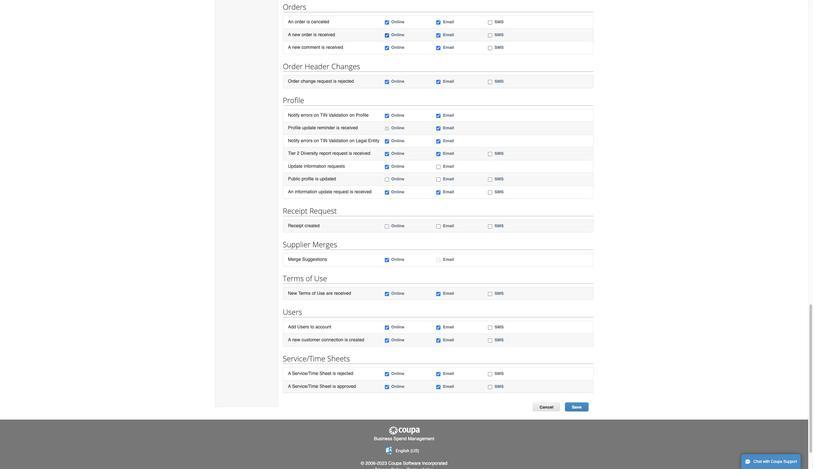 Task type: locate. For each thing, give the bounding box(es) containing it.
3 new from the top
[[292, 337, 300, 343]]

2 an from the top
[[288, 189, 294, 194]]

2 online from the top
[[391, 32, 405, 37]]

12 email from the top
[[443, 223, 454, 228]]

service/time for a service/time sheet is rejected
[[292, 371, 318, 376]]

1 vertical spatial new
[[292, 45, 300, 50]]

sms for a new order is received
[[495, 32, 504, 37]]

support
[[784, 460, 797, 464]]

sheet down a service/time sheet is rejected at the bottom left of page
[[320, 384, 332, 389]]

13 email from the top
[[443, 257, 454, 262]]

14 email from the top
[[443, 291, 454, 296]]

validation up tier 2 diversity report request is received
[[329, 138, 348, 143]]

add users to account
[[288, 325, 331, 330]]

10 online from the top
[[391, 177, 405, 182]]

service/time down service/time sheets
[[292, 371, 318, 376]]

an down public
[[288, 189, 294, 194]]

an for an order is canceled
[[288, 19, 294, 24]]

use left are
[[317, 291, 325, 296]]

information for an
[[295, 189, 317, 194]]

of left are
[[312, 291, 316, 296]]

12 sms from the top
[[495, 372, 504, 376]]

profile down the "change"
[[283, 95, 304, 105]]

tin up profile update reminder is received
[[320, 112, 328, 118]]

13 sms from the top
[[495, 384, 504, 389]]

spend
[[394, 436, 407, 442]]

a new order is received
[[288, 32, 335, 37]]

created right connection
[[349, 337, 364, 343]]

email for profile update reminder is received
[[443, 126, 454, 130]]

sheet up a service/time sheet is approved
[[320, 371, 332, 376]]

email for a new order is received
[[443, 32, 454, 37]]

8 sms from the top
[[495, 223, 504, 228]]

0 vertical spatial tin
[[320, 112, 328, 118]]

new
[[288, 291, 297, 296]]

1 vertical spatial validation
[[329, 138, 348, 143]]

1 online from the top
[[391, 20, 405, 24]]

information
[[304, 164, 326, 169], [295, 189, 317, 194]]

2 notify from the top
[[288, 138, 300, 143]]

english (us)
[[396, 449, 419, 454]]

14 online from the top
[[391, 291, 405, 296]]

profile
[[302, 176, 314, 182]]

1 vertical spatial request
[[333, 151, 348, 156]]

users left to
[[297, 325, 309, 330]]

coupa right with
[[771, 460, 783, 464]]

11 online from the top
[[391, 190, 405, 194]]

2 vertical spatial request
[[334, 189, 349, 194]]

information up public profile is updated
[[304, 164, 326, 169]]

0 vertical spatial validation
[[329, 112, 348, 118]]

update information requests
[[288, 164, 345, 169]]

1 vertical spatial service/time
[[292, 371, 318, 376]]

1 new from the top
[[292, 32, 300, 37]]

on left legal
[[350, 138, 355, 143]]

update
[[302, 125, 316, 130], [319, 189, 332, 194]]

rejected down "changes"
[[338, 79, 354, 84]]

2 vertical spatial profile
[[288, 125, 301, 130]]

1 vertical spatial order
[[288, 79, 300, 84]]

tin for profile
[[320, 112, 328, 118]]

of
[[306, 273, 312, 284], [312, 291, 316, 296]]

errors up profile update reminder is received
[[301, 112, 313, 118]]

online for order change request is rejected
[[391, 79, 405, 84]]

12 online from the top
[[391, 223, 405, 228]]

online for merge suggestions
[[391, 257, 405, 262]]

to
[[311, 325, 314, 330]]

information down profile
[[295, 189, 317, 194]]

new for order
[[292, 32, 300, 37]]

0 horizontal spatial update
[[302, 125, 316, 130]]

supplier
[[283, 239, 311, 250]]

an
[[288, 19, 294, 24], [288, 189, 294, 194]]

terms right new
[[298, 291, 311, 296]]

notify errors on tin validation on profile
[[288, 112, 369, 118]]

software
[[403, 461, 421, 466]]

a for a new comment is received
[[288, 45, 291, 50]]

order
[[295, 19, 306, 24], [302, 32, 312, 37]]

1 horizontal spatial created
[[349, 337, 364, 343]]

terms up new
[[283, 273, 304, 284]]

0 vertical spatial rejected
[[338, 79, 354, 84]]

10 email from the top
[[443, 177, 454, 182]]

0 vertical spatial an
[[288, 19, 294, 24]]

online for profile update reminder is received
[[391, 126, 405, 130]]

created down receipt request
[[305, 223, 320, 228]]

17 email from the top
[[443, 372, 454, 376]]

0 vertical spatial notify
[[288, 112, 300, 118]]

online for new terms of use are received
[[391, 291, 405, 296]]

2 new from the top
[[292, 45, 300, 50]]

sms for an order is canceled
[[495, 20, 504, 24]]

11 email from the top
[[443, 190, 454, 194]]

0 vertical spatial profile
[[283, 95, 304, 105]]

0 vertical spatial use
[[314, 273, 327, 284]]

order down an order is canceled
[[302, 32, 312, 37]]

email for an information update request is received
[[443, 190, 454, 194]]

is
[[307, 19, 310, 24], [314, 32, 317, 37], [322, 45, 325, 50], [333, 79, 337, 84], [336, 125, 340, 130], [349, 151, 352, 156], [315, 176, 319, 182], [350, 189, 353, 194], [345, 337, 348, 343], [333, 371, 336, 376], [333, 384, 336, 389]]

update down updated
[[319, 189, 332, 194]]

receipt
[[283, 206, 308, 216], [288, 223, 303, 228]]

request down order header changes
[[317, 79, 332, 84]]

management
[[408, 436, 435, 442]]

a
[[288, 32, 291, 37], [288, 45, 291, 50], [288, 337, 291, 343], [288, 371, 291, 376], [288, 384, 291, 389]]

5 a from the top
[[288, 384, 291, 389]]

email for an order is canceled
[[443, 20, 454, 24]]

profile
[[283, 95, 304, 105], [356, 112, 369, 118], [288, 125, 301, 130]]

use
[[314, 273, 327, 284], [317, 291, 325, 296]]

5 sms from the top
[[495, 151, 504, 156]]

update
[[288, 164, 303, 169]]

save
[[572, 405, 582, 410]]

rejected
[[338, 79, 354, 84], [337, 371, 353, 376]]

online for public profile is updated
[[391, 177, 405, 182]]

2 vertical spatial service/time
[[292, 384, 318, 389]]

email for receipt created
[[443, 223, 454, 228]]

rejected up approved
[[337, 371, 353, 376]]

3 online from the top
[[391, 45, 405, 50]]

2 email from the top
[[443, 32, 454, 37]]

canceled
[[311, 19, 329, 24]]

profile up legal
[[356, 112, 369, 118]]

17 online from the top
[[391, 372, 405, 376]]

3 email from the top
[[443, 45, 454, 50]]

sms for new terms of use are received
[[495, 291, 504, 296]]

coupa
[[771, 460, 783, 464], [388, 461, 402, 466]]

email for a new customer connection is created
[[443, 338, 454, 343]]

request
[[317, 79, 332, 84], [333, 151, 348, 156], [334, 189, 349, 194]]

receipt up 'supplier'
[[288, 223, 303, 228]]

email for merge suggestions
[[443, 257, 454, 262]]

2 a from the top
[[288, 45, 291, 50]]

2 errors from the top
[[301, 138, 313, 143]]

6 online from the top
[[391, 126, 405, 130]]

2 tin from the top
[[320, 138, 328, 143]]

email
[[443, 20, 454, 24], [443, 32, 454, 37], [443, 45, 454, 50], [443, 79, 454, 84], [443, 113, 454, 118], [443, 126, 454, 130], [443, 138, 454, 143], [443, 151, 454, 156], [443, 164, 454, 169], [443, 177, 454, 182], [443, 190, 454, 194], [443, 223, 454, 228], [443, 257, 454, 262], [443, 291, 454, 296], [443, 325, 454, 330], [443, 338, 454, 343], [443, 372, 454, 376], [443, 384, 454, 389]]

created
[[305, 223, 320, 228], [349, 337, 364, 343]]

chat
[[754, 460, 762, 464]]

profile update reminder is received
[[288, 125, 358, 130]]

change
[[301, 79, 316, 84]]

0 vertical spatial new
[[292, 32, 300, 37]]

email for a new comment is received
[[443, 45, 454, 50]]

online for add users to account
[[391, 325, 405, 330]]

1 a from the top
[[288, 32, 291, 37]]

approved
[[337, 384, 356, 389]]

new down an order is canceled
[[292, 32, 300, 37]]

1 vertical spatial notify
[[288, 138, 300, 143]]

a for a new order is received
[[288, 32, 291, 37]]

validation
[[329, 112, 348, 118], [329, 138, 348, 143]]

supplier merges
[[283, 239, 337, 250]]

1 vertical spatial rejected
[[337, 371, 353, 376]]

new
[[292, 32, 300, 37], [292, 45, 300, 50], [292, 337, 300, 343]]

new left comment at the left of the page
[[292, 45, 300, 50]]

cancel
[[540, 405, 554, 410]]

customer
[[302, 337, 320, 343]]

use up new terms of use are received
[[314, 273, 327, 284]]

service/time down a service/time sheet is rejected at the bottom left of page
[[292, 384, 318, 389]]

order left the "change"
[[288, 79, 300, 84]]

email for notify errors on tin validation on profile
[[443, 113, 454, 118]]

1 sheet from the top
[[320, 371, 332, 376]]

8 email from the top
[[443, 151, 454, 156]]

notify
[[288, 112, 300, 118], [288, 138, 300, 143]]

0 vertical spatial order
[[283, 61, 303, 72]]

terms of use
[[283, 273, 327, 284]]

an down orders
[[288, 19, 294, 24]]

notify errors on tin validation on legal entity
[[288, 138, 380, 143]]

service/time down 'customer'
[[283, 354, 325, 364]]

13 online from the top
[[391, 257, 405, 262]]

header
[[305, 61, 330, 72]]

4 sms from the top
[[495, 79, 504, 84]]

online for a new order is received
[[391, 32, 405, 37]]

7 online from the top
[[391, 138, 405, 143]]

sms for receipt created
[[495, 223, 504, 228]]

users
[[283, 307, 302, 317], [297, 325, 309, 330]]

business spend management
[[374, 436, 435, 442]]

online for tier 2 diversity report request is received
[[391, 151, 405, 156]]

tin down profile update reminder is received
[[320, 138, 328, 143]]

4 online from the top
[[391, 79, 405, 84]]

sms for a service/time sheet is rejected
[[495, 372, 504, 376]]

4 a from the top
[[288, 371, 291, 376]]

2 validation from the top
[[329, 138, 348, 143]]

7 sms from the top
[[495, 190, 504, 194]]

errors for notify errors on tin validation on legal entity
[[301, 138, 313, 143]]

5 online from the top
[[391, 113, 405, 118]]

service/time
[[283, 354, 325, 364], [292, 371, 318, 376], [292, 384, 318, 389]]

english
[[396, 449, 410, 454]]

6 sms from the top
[[495, 177, 504, 182]]

None checkbox
[[437, 20, 441, 25], [488, 20, 493, 25], [437, 33, 441, 37], [488, 33, 493, 37], [437, 80, 441, 84], [385, 114, 389, 118], [385, 127, 389, 131], [385, 139, 389, 144], [437, 139, 441, 144], [385, 152, 389, 156], [488, 152, 493, 156], [437, 165, 441, 169], [385, 178, 389, 182], [437, 224, 441, 229], [385, 258, 389, 262], [437, 258, 441, 262], [437, 292, 441, 296], [488, 292, 493, 296], [385, 326, 389, 330], [385, 339, 389, 343], [488, 339, 493, 343], [385, 373, 389, 377], [488, 373, 493, 377], [385, 385, 389, 390], [437, 385, 441, 390], [488, 385, 493, 390], [437, 20, 441, 25], [488, 20, 493, 25], [437, 33, 441, 37], [488, 33, 493, 37], [437, 80, 441, 84], [385, 114, 389, 118], [385, 127, 389, 131], [385, 139, 389, 144], [437, 139, 441, 144], [385, 152, 389, 156], [488, 152, 493, 156], [437, 165, 441, 169], [385, 178, 389, 182], [437, 224, 441, 229], [385, 258, 389, 262], [437, 258, 441, 262], [437, 292, 441, 296], [488, 292, 493, 296], [385, 326, 389, 330], [385, 339, 389, 343], [488, 339, 493, 343], [385, 373, 389, 377], [488, 373, 493, 377], [385, 385, 389, 390], [437, 385, 441, 390], [488, 385, 493, 390]]

1 vertical spatial order
[[302, 32, 312, 37]]

requests
[[328, 164, 345, 169]]

0 vertical spatial receipt
[[283, 206, 308, 216]]

1 vertical spatial receipt
[[288, 223, 303, 228]]

coupa supplier portal image
[[388, 427, 420, 436]]

1 horizontal spatial update
[[319, 189, 332, 194]]

1 horizontal spatial coupa
[[771, 460, 783, 464]]

receipt up receipt created
[[283, 206, 308, 216]]

incorporated
[[422, 461, 448, 466]]

0 vertical spatial errors
[[301, 112, 313, 118]]

9 sms from the top
[[495, 291, 504, 296]]

request down updated
[[334, 189, 349, 194]]

4 email from the top
[[443, 79, 454, 84]]

sms
[[495, 20, 504, 24], [495, 32, 504, 37], [495, 45, 504, 50], [495, 79, 504, 84], [495, 151, 504, 156], [495, 177, 504, 182], [495, 190, 504, 194], [495, 223, 504, 228], [495, 291, 504, 296], [495, 325, 504, 330], [495, 338, 504, 343], [495, 372, 504, 376], [495, 384, 504, 389]]

7 email from the top
[[443, 138, 454, 143]]

validation up reminder
[[329, 112, 348, 118]]

coupa right 2023 on the bottom of page
[[388, 461, 402, 466]]

order
[[283, 61, 303, 72], [288, 79, 300, 84]]

request up requests
[[333, 151, 348, 156]]

3 a from the top
[[288, 337, 291, 343]]

validation for profile
[[329, 112, 348, 118]]

sheet
[[320, 371, 332, 376], [320, 384, 332, 389]]

notify up profile update reminder is received
[[288, 112, 300, 118]]

new down the add
[[292, 337, 300, 343]]

None checkbox
[[385, 20, 389, 25], [385, 33, 389, 37], [385, 46, 389, 50], [437, 46, 441, 50], [488, 46, 493, 50], [385, 80, 389, 84], [488, 80, 493, 84], [437, 114, 441, 118], [437, 127, 441, 131], [437, 152, 441, 156], [385, 165, 389, 169], [437, 178, 441, 182], [488, 178, 493, 182], [385, 191, 389, 195], [437, 191, 441, 195], [488, 191, 493, 195], [385, 224, 389, 229], [488, 224, 493, 229], [385, 292, 389, 296], [437, 326, 441, 330], [488, 326, 493, 330], [437, 339, 441, 343], [437, 373, 441, 377], [385, 20, 389, 25], [385, 33, 389, 37], [385, 46, 389, 50], [437, 46, 441, 50], [488, 46, 493, 50], [385, 80, 389, 84], [488, 80, 493, 84], [437, 114, 441, 118], [437, 127, 441, 131], [437, 152, 441, 156], [385, 165, 389, 169], [437, 178, 441, 182], [488, 178, 493, 182], [385, 191, 389, 195], [437, 191, 441, 195], [488, 191, 493, 195], [385, 224, 389, 229], [488, 224, 493, 229], [385, 292, 389, 296], [437, 326, 441, 330], [488, 326, 493, 330], [437, 339, 441, 343], [437, 373, 441, 377]]

received
[[318, 32, 335, 37], [326, 45, 343, 50], [341, 125, 358, 130], [353, 151, 371, 156], [355, 189, 372, 194], [334, 291, 351, 296]]

errors up diversity at the left top
[[301, 138, 313, 143]]

online for a new comment is received
[[391, 45, 405, 50]]

an information update request is received
[[288, 189, 372, 194]]

3 sms from the top
[[495, 45, 504, 50]]

new for comment
[[292, 45, 300, 50]]

on up notify errors on tin validation on legal entity
[[350, 112, 355, 118]]

1 email from the top
[[443, 20, 454, 24]]

1 an from the top
[[288, 19, 294, 24]]

18 email from the top
[[443, 384, 454, 389]]

terms
[[283, 273, 304, 284], [298, 291, 311, 296]]

8 online from the top
[[391, 151, 405, 156]]

receipt for receipt created
[[288, 223, 303, 228]]

1 vertical spatial profile
[[356, 112, 369, 118]]

1 vertical spatial tin
[[320, 138, 328, 143]]

5 email from the top
[[443, 113, 454, 118]]

15 email from the top
[[443, 325, 454, 330]]

6 email from the top
[[443, 126, 454, 130]]

order header changes
[[283, 61, 360, 72]]

online for receipt created
[[391, 223, 405, 228]]

sms for add users to account
[[495, 325, 504, 330]]

1 validation from the top
[[329, 112, 348, 118]]

sms for a service/time sheet is approved
[[495, 384, 504, 389]]

10 sms from the top
[[495, 325, 504, 330]]

order for order header changes
[[283, 61, 303, 72]]

tin
[[320, 112, 328, 118], [320, 138, 328, 143]]

1 vertical spatial information
[[295, 189, 317, 194]]

1 vertical spatial sheet
[[320, 384, 332, 389]]

merge
[[288, 257, 301, 262]]

11 sms from the top
[[495, 338, 504, 343]]

1 vertical spatial errors
[[301, 138, 313, 143]]

a service/time sheet is rejected
[[288, 371, 353, 376]]

1 vertical spatial created
[[349, 337, 364, 343]]

0 vertical spatial sheet
[[320, 371, 332, 376]]

9 email from the top
[[443, 164, 454, 169]]

online for a service/time sheet is approved
[[391, 384, 405, 389]]

1 tin from the top
[[320, 112, 328, 118]]

© 2006-2023 coupa software incorporated
[[361, 461, 448, 466]]

online
[[391, 20, 405, 24], [391, 32, 405, 37], [391, 45, 405, 50], [391, 79, 405, 84], [391, 113, 405, 118], [391, 126, 405, 130], [391, 138, 405, 143], [391, 151, 405, 156], [391, 164, 405, 169], [391, 177, 405, 182], [391, 190, 405, 194], [391, 223, 405, 228], [391, 257, 405, 262], [391, 291, 405, 296], [391, 325, 405, 330], [391, 338, 405, 343], [391, 372, 405, 376], [391, 384, 405, 389]]

errors
[[301, 112, 313, 118], [301, 138, 313, 143]]

0 horizontal spatial coupa
[[388, 461, 402, 466]]

sms for a new comment is received
[[495, 45, 504, 50]]

0 vertical spatial created
[[305, 223, 320, 228]]

of up new terms of use are received
[[306, 273, 312, 284]]

1 notify from the top
[[288, 112, 300, 118]]

receipt request
[[283, 206, 337, 216]]

order down orders
[[295, 19, 306, 24]]

1 sms from the top
[[495, 20, 504, 24]]

0 vertical spatial users
[[283, 307, 302, 317]]

connection
[[322, 337, 344, 343]]

a for a service/time sheet is rejected
[[288, 371, 291, 376]]

are
[[326, 291, 333, 296]]

16 online from the top
[[391, 338, 405, 343]]

0 vertical spatial terms
[[283, 273, 304, 284]]

profile up tier
[[288, 125, 301, 130]]

cancel link
[[533, 403, 560, 412]]

18 online from the top
[[391, 384, 405, 389]]

1 vertical spatial an
[[288, 189, 294, 194]]

1 errors from the top
[[301, 112, 313, 118]]

0 vertical spatial information
[[304, 164, 326, 169]]

2 vertical spatial new
[[292, 337, 300, 343]]

9 online from the top
[[391, 164, 405, 169]]

notify up tier
[[288, 138, 300, 143]]

2 sms from the top
[[495, 32, 504, 37]]

update left reminder
[[302, 125, 316, 130]]

2 sheet from the top
[[320, 384, 332, 389]]

sms for tier 2 diversity report request is received
[[495, 151, 504, 156]]

email for public profile is updated
[[443, 177, 454, 182]]

16 email from the top
[[443, 338, 454, 343]]

validation for legal
[[329, 138, 348, 143]]

merge suggestions
[[288, 257, 327, 262]]

users up the add
[[283, 307, 302, 317]]

profile for profile update reminder is received
[[288, 125, 301, 130]]

0 vertical spatial update
[[302, 125, 316, 130]]

order up the "change"
[[283, 61, 303, 72]]

15 online from the top
[[391, 325, 405, 330]]



Task type: describe. For each thing, give the bounding box(es) containing it.
a new customer connection is created
[[288, 337, 364, 343]]

suggestions
[[302, 257, 327, 262]]

(us)
[[411, 449, 419, 454]]

sms for a new customer connection is created
[[495, 338, 504, 343]]

rejected for order change request is rejected
[[338, 79, 354, 84]]

email for new terms of use are received
[[443, 291, 454, 296]]

sms for order change request is rejected
[[495, 79, 504, 84]]

receipt created
[[288, 223, 320, 228]]

0 horizontal spatial created
[[305, 223, 320, 228]]

reminder
[[317, 125, 335, 130]]

email for a service/time sheet is rejected
[[443, 372, 454, 376]]

new for customer
[[292, 337, 300, 343]]

diversity
[[301, 151, 318, 156]]

©
[[361, 461, 364, 466]]

notify for notify errors on tin validation on legal entity
[[288, 138, 300, 143]]

sms for public profile is updated
[[495, 177, 504, 182]]

2
[[297, 151, 300, 156]]

online for notify errors on tin validation on profile
[[391, 113, 405, 118]]

rejected for a service/time sheet is rejected
[[337, 371, 353, 376]]

a new comment is received
[[288, 45, 343, 50]]

public profile is updated
[[288, 176, 336, 182]]

on up profile update reminder is received
[[314, 112, 319, 118]]

a service/time sheet is approved
[[288, 384, 356, 389]]

email for a service/time sheet is approved
[[443, 384, 454, 389]]

email for update information requests
[[443, 164, 454, 169]]

a for a new customer connection is created
[[288, 337, 291, 343]]

1 vertical spatial users
[[297, 325, 309, 330]]

online for an order is canceled
[[391, 20, 405, 24]]

merges
[[313, 239, 337, 250]]

orders
[[283, 2, 306, 12]]

request
[[310, 206, 337, 216]]

1 vertical spatial of
[[312, 291, 316, 296]]

on down profile update reminder is received
[[314, 138, 319, 143]]

business
[[374, 436, 392, 442]]

online for a new customer connection is created
[[391, 338, 405, 343]]

an for an information update request is received
[[288, 189, 294, 194]]

order for order change request is rejected
[[288, 79, 300, 84]]

entity
[[368, 138, 380, 143]]

comment
[[302, 45, 320, 50]]

online for notify errors on tin validation on legal entity
[[391, 138, 405, 143]]

0 vertical spatial order
[[295, 19, 306, 24]]

sheet for approved
[[320, 384, 332, 389]]

service/time sheets
[[283, 354, 350, 364]]

report
[[319, 151, 331, 156]]

an order is canceled
[[288, 19, 329, 24]]

email for notify errors on tin validation on legal entity
[[443, 138, 454, 143]]

0 vertical spatial of
[[306, 273, 312, 284]]

online for update information requests
[[391, 164, 405, 169]]

1 vertical spatial use
[[317, 291, 325, 296]]

legal
[[356, 138, 367, 143]]

online for an information update request is received
[[391, 190, 405, 194]]

notify for notify errors on tin validation on profile
[[288, 112, 300, 118]]

2006-
[[366, 461, 377, 466]]

with
[[763, 460, 770, 464]]

0 vertical spatial request
[[317, 79, 332, 84]]

service/time for a service/time sheet is approved
[[292, 384, 318, 389]]

coupa inside button
[[771, 460, 783, 464]]

receipt for receipt request
[[283, 206, 308, 216]]

tier 2 diversity report request is received
[[288, 151, 371, 156]]

email for order change request is rejected
[[443, 79, 454, 84]]

sheet for rejected
[[320, 371, 332, 376]]

chat with coupa support button
[[742, 455, 801, 469]]

0 vertical spatial service/time
[[283, 354, 325, 364]]

new terms of use are received
[[288, 291, 351, 296]]

chat with coupa support
[[754, 460, 797, 464]]

sheets
[[327, 354, 350, 364]]

email for add users to account
[[443, 325, 454, 330]]

errors for notify errors on tin validation on profile
[[301, 112, 313, 118]]

a for a service/time sheet is approved
[[288, 384, 291, 389]]

order change request is rejected
[[288, 79, 354, 84]]

updated
[[320, 176, 336, 182]]

tier
[[288, 151, 296, 156]]

account
[[316, 325, 331, 330]]

online for a service/time sheet is rejected
[[391, 372, 405, 376]]

1 vertical spatial update
[[319, 189, 332, 194]]

email for tier 2 diversity report request is received
[[443, 151, 454, 156]]

1 vertical spatial terms
[[298, 291, 311, 296]]

add
[[288, 325, 296, 330]]

changes
[[332, 61, 360, 72]]

information for update
[[304, 164, 326, 169]]

profile for profile
[[283, 95, 304, 105]]

public
[[288, 176, 300, 182]]

tin for legal
[[320, 138, 328, 143]]

2023
[[377, 461, 387, 466]]

save button
[[565, 403, 589, 412]]

sms for an information update request is received
[[495, 190, 504, 194]]



Task type: vqa. For each thing, say whether or not it's contained in the screenshot.
Certifying
no



